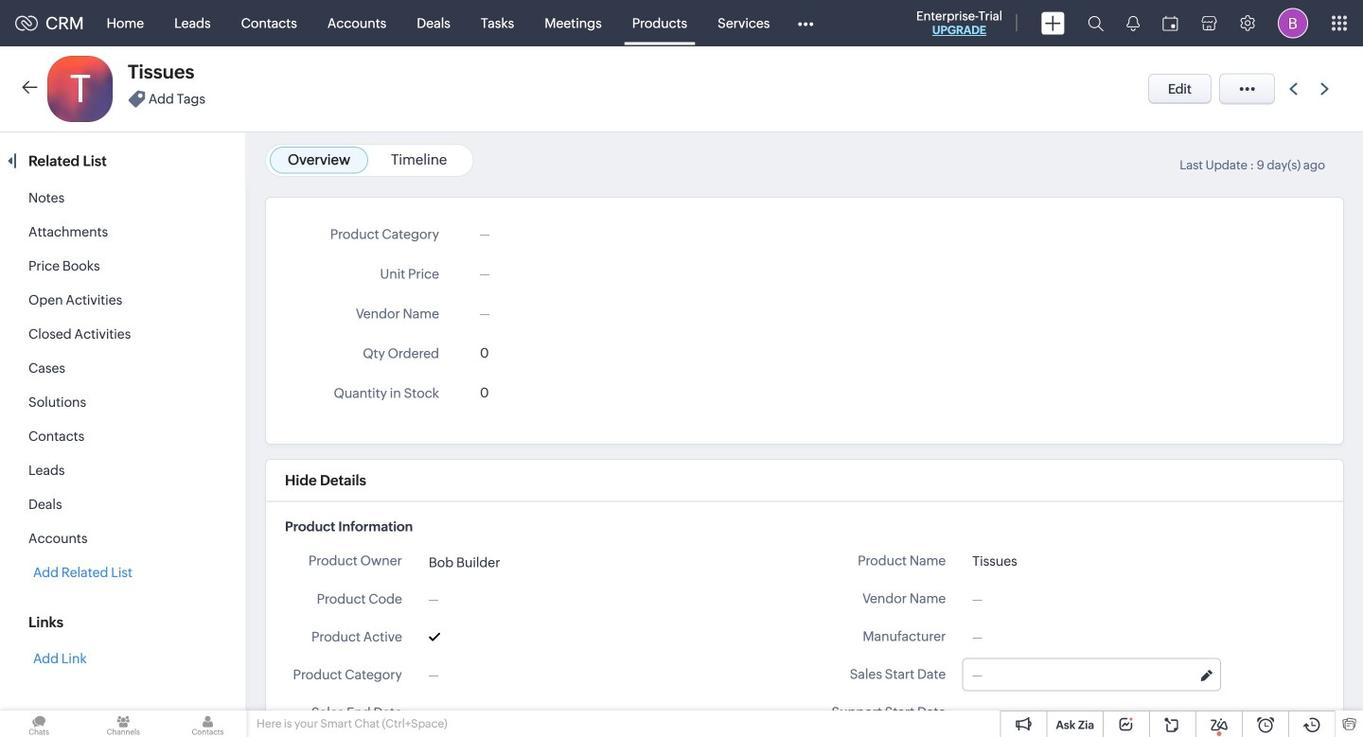 Task type: vqa. For each thing, say whether or not it's contained in the screenshot.
Contacts
no



Task type: describe. For each thing, give the bounding box(es) containing it.
signals element
[[1115, 0, 1151, 46]]

create menu element
[[1030, 0, 1077, 46]]

signals image
[[1127, 15, 1140, 31]]

previous record image
[[1290, 83, 1298, 95]]

contacts image
[[169, 711, 247, 738]]



Task type: locate. For each thing, give the bounding box(es) containing it.
search element
[[1077, 0, 1115, 46]]

calendar image
[[1163, 16, 1179, 31]]

chats image
[[0, 711, 78, 738]]

search image
[[1088, 15, 1104, 31]]

profile image
[[1278, 8, 1308, 38]]

Other Modules field
[[785, 8, 826, 38]]

next record image
[[1321, 83, 1333, 95]]

create menu image
[[1041, 12, 1065, 35]]

channels image
[[84, 711, 162, 738]]

profile element
[[1267, 0, 1320, 46]]

logo image
[[15, 16, 38, 31]]



